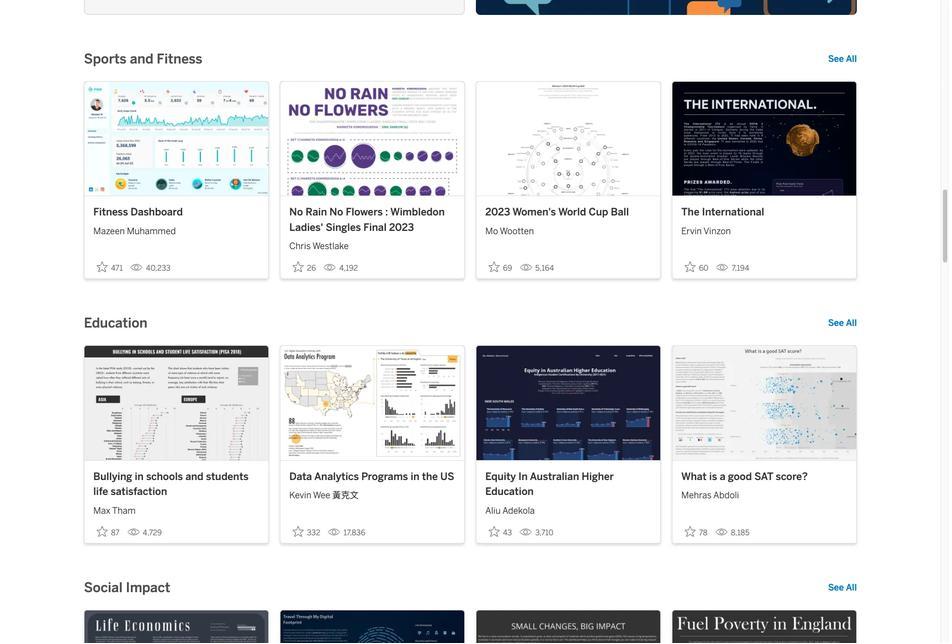 Task type: describe. For each thing, give the bounding box(es) containing it.
2 all from the top
[[847, 318, 858, 328]]

workbook thumbnail image for international
[[673, 82, 857, 196]]

43
[[503, 528, 513, 538]]

332
[[307, 528, 321, 538]]

aliu adekola link
[[486, 500, 652, 518]]

bullying in schools and students life satisfaction
[[93, 471, 249, 498]]

8,185
[[731, 528, 750, 538]]

max
[[93, 505, 110, 516]]

adekola
[[503, 505, 535, 516]]

bullying
[[93, 471, 132, 483]]

fitness inside fitness dashboard link
[[93, 206, 128, 218]]

impact
[[126, 580, 170, 596]]

Add Favorite button
[[682, 258, 713, 276]]

ervin
[[682, 226, 702, 236]]

69
[[503, 264, 513, 273]]

3,710
[[536, 528, 554, 538]]

workbook thumbnail image for women's
[[477, 82, 661, 196]]

4,192 views element
[[320, 259, 363, 278]]

wee
[[313, 490, 331, 501]]

social impact
[[84, 580, 170, 596]]

in
[[519, 471, 528, 483]]

in inside bullying in schools and students life satisfaction
[[135, 471, 144, 483]]

黃克文
[[333, 490, 359, 501]]

programs
[[362, 471, 408, 483]]

add favorite button for 2023 women's world cup ball
[[486, 258, 516, 276]]

8,185 views element
[[712, 524, 755, 542]]

the international
[[682, 206, 765, 218]]

60
[[700, 264, 709, 273]]

7,194
[[732, 264, 750, 273]]

workbook thumbnail image for rain
[[281, 82, 465, 196]]

all for and
[[847, 54, 858, 64]]

good
[[729, 471, 753, 483]]

the
[[682, 206, 700, 218]]

data analytics programs in the us link
[[290, 470, 456, 485]]

mehras abdoli
[[682, 490, 740, 501]]

cup
[[589, 206, 609, 218]]

flowers
[[346, 206, 383, 218]]

tham
[[112, 505, 136, 516]]

the international link
[[682, 205, 848, 220]]

workbook thumbnail image for analytics
[[281, 346, 465, 460]]

see for and
[[829, 54, 845, 64]]

workbook thumbnail image for in
[[85, 346, 269, 460]]

all for impact
[[847, 582, 858, 593]]

mazeen muhammed link
[[93, 220, 260, 238]]

:
[[386, 206, 389, 218]]

ervin vinzon
[[682, 226, 732, 236]]

ervin vinzon link
[[682, 220, 848, 238]]

see all for impact
[[829, 582, 858, 593]]

workbook thumbnail image for is
[[673, 346, 857, 460]]

westlake
[[313, 241, 349, 252]]

sports and fitness
[[84, 51, 203, 67]]

4,192
[[340, 264, 358, 273]]

40,233 views element
[[126, 259, 175, 278]]

see all social impact element
[[829, 581, 858, 594]]

add favorite button for bullying in schools and students life satisfaction
[[93, 523, 123, 541]]

mehras abdoli link
[[682, 485, 848, 502]]

us
[[441, 471, 455, 483]]

max tham link
[[93, 500, 260, 518]]

0 horizontal spatial education
[[84, 315, 148, 331]]

dashboard
[[131, 206, 183, 218]]

fitness inside "sports and fitness" heading
[[157, 51, 203, 67]]

2023 inside no rain no flowers : wimbledon ladies' singles final 2023
[[389, 221, 414, 234]]

ball
[[611, 206, 630, 218]]

fitness dashboard link
[[93, 205, 260, 220]]

max tham
[[93, 505, 136, 516]]

satisfaction
[[111, 486, 167, 498]]

a
[[720, 471, 726, 483]]

87
[[111, 528, 120, 538]]

data
[[290, 471, 312, 483]]

26
[[307, 264, 316, 273]]

equity
[[486, 471, 516, 483]]

sports and fitness heading
[[84, 50, 203, 68]]

workbook thumbnail image for in
[[477, 346, 661, 460]]

ladies'
[[290, 221, 324, 234]]

no rain no flowers : wimbledon ladies' singles final 2023 link
[[290, 205, 456, 235]]

471
[[111, 264, 123, 273]]

women's
[[513, 206, 557, 218]]

higher
[[582, 471, 614, 483]]

4,729
[[143, 528, 162, 538]]

kevin wee 黃克文 link
[[290, 485, 456, 502]]

1 horizontal spatial 2023
[[486, 206, 511, 218]]

see all sports and fitness element
[[829, 52, 858, 66]]

wootten
[[500, 226, 534, 236]]

4,729 views element
[[123, 524, 166, 542]]

chris
[[290, 241, 311, 252]]

3,710 views element
[[516, 524, 558, 542]]



Task type: locate. For each thing, give the bounding box(es) containing it.
education down the 471
[[84, 315, 148, 331]]

1 horizontal spatial education
[[486, 486, 534, 498]]

2 see from the top
[[829, 318, 845, 328]]

1 all from the top
[[847, 54, 858, 64]]

1 vertical spatial all
[[847, 318, 858, 328]]

2023
[[486, 206, 511, 218], [389, 221, 414, 234]]

workbook thumbnail image for dashboard
[[85, 82, 269, 196]]

0 vertical spatial 2023
[[486, 206, 511, 218]]

3 see all link from the top
[[829, 581, 858, 594]]

education inside equity in australian higher education
[[486, 486, 534, 498]]

add favorite button for what is a good sat score?
[[682, 523, 712, 541]]

education heading
[[84, 315, 148, 332]]

1 vertical spatial see all link
[[829, 317, 858, 330]]

mo wootten link
[[486, 220, 652, 238]]

1 horizontal spatial no
[[330, 206, 344, 218]]

2 in from the left
[[411, 471, 420, 483]]

australian
[[530, 471, 580, 483]]

2023 up mo
[[486, 206, 511, 218]]

life
[[93, 486, 108, 498]]

mehras
[[682, 490, 712, 501]]

and
[[130, 51, 154, 67], [186, 471, 204, 483]]

see all link
[[829, 52, 858, 66], [829, 317, 858, 330], [829, 581, 858, 594]]

Add Favorite button
[[93, 258, 126, 276]]

2 vertical spatial see all
[[829, 582, 858, 593]]

3 see from the top
[[829, 582, 845, 593]]

17,836
[[344, 528, 366, 538]]

see all
[[829, 54, 858, 64], [829, 318, 858, 328], [829, 582, 858, 593]]

and right schools
[[186, 471, 204, 483]]

add favorite button containing 87
[[93, 523, 123, 541]]

sat
[[755, 471, 774, 483]]

add favorite button down aliu
[[486, 523, 516, 541]]

1 see from the top
[[829, 54, 845, 64]]

in
[[135, 471, 144, 483], [411, 471, 420, 483]]

mazeen
[[93, 226, 125, 236]]

3 all from the top
[[847, 582, 858, 593]]

no rain no flowers : wimbledon ladies' singles final 2023
[[290, 206, 445, 234]]

education down equity
[[486, 486, 534, 498]]

0 vertical spatial see
[[829, 54, 845, 64]]

see all for and
[[829, 54, 858, 64]]

1 see all from the top
[[829, 54, 858, 64]]

international
[[703, 206, 765, 218]]

analytics
[[315, 471, 359, 483]]

7,194 views element
[[713, 259, 754, 278]]

kevin wee 黃克文
[[290, 490, 359, 501]]

5,164
[[536, 264, 555, 273]]

add favorite button containing 78
[[682, 523, 712, 541]]

1 vertical spatial and
[[186, 471, 204, 483]]

0 horizontal spatial in
[[135, 471, 144, 483]]

2 vertical spatial see all link
[[829, 581, 858, 594]]

17,836 views element
[[324, 524, 370, 542]]

is
[[710, 471, 718, 483]]

2 no from the left
[[330, 206, 344, 218]]

score?
[[776, 471, 809, 483]]

2 vertical spatial see
[[829, 582, 845, 593]]

social
[[84, 580, 123, 596]]

2023 down wimbledon
[[389, 221, 414, 234]]

what is a good sat score?
[[682, 471, 809, 483]]

0 horizontal spatial 2023
[[389, 221, 414, 234]]

2 see all from the top
[[829, 318, 858, 328]]

and inside bullying in schools and students life satisfaction
[[186, 471, 204, 483]]

equity in australian higher education
[[486, 471, 614, 498]]

add favorite button down max
[[93, 523, 123, 541]]

no up ladies'
[[290, 206, 303, 218]]

add favorite button containing 69
[[486, 258, 516, 276]]

0 horizontal spatial and
[[130, 51, 154, 67]]

mazeen muhammed
[[93, 226, 176, 236]]

final
[[364, 221, 387, 234]]

0 vertical spatial and
[[130, 51, 154, 67]]

see all link for and
[[829, 52, 858, 66]]

singles
[[326, 221, 361, 234]]

schools
[[146, 471, 183, 483]]

1 horizontal spatial in
[[411, 471, 420, 483]]

see all link for impact
[[829, 581, 858, 594]]

1 horizontal spatial fitness
[[157, 51, 203, 67]]

equity in australian higher education link
[[486, 470, 652, 500]]

add favorite button containing 43
[[486, 523, 516, 541]]

add favorite button for equity in australian higher education
[[486, 523, 516, 541]]

data analytics programs in the us
[[290, 471, 455, 483]]

0 vertical spatial see all link
[[829, 52, 858, 66]]

see
[[829, 54, 845, 64], [829, 318, 845, 328], [829, 582, 845, 593]]

1 vertical spatial see all
[[829, 318, 858, 328]]

add favorite button for data analytics programs in the us
[[290, 523, 324, 541]]

1 horizontal spatial and
[[186, 471, 204, 483]]

0 vertical spatial fitness
[[157, 51, 203, 67]]

mo
[[486, 226, 499, 236]]

world
[[559, 206, 587, 218]]

bullying in schools and students life satisfaction link
[[93, 470, 260, 500]]

add favorite button down the mehras
[[682, 523, 712, 541]]

add favorite button containing 332
[[290, 523, 324, 541]]

add favorite button down mo
[[486, 258, 516, 276]]

3 see all from the top
[[829, 582, 858, 593]]

what is a good sat score? link
[[682, 470, 848, 485]]

abdoli
[[714, 490, 740, 501]]

aliu
[[486, 505, 501, 516]]

no
[[290, 206, 303, 218], [330, 206, 344, 218]]

add favorite button containing 26
[[290, 258, 320, 276]]

chris westlake
[[290, 241, 349, 252]]

rain
[[306, 206, 327, 218]]

and right sports
[[130, 51, 154, 67]]

0 vertical spatial see all
[[829, 54, 858, 64]]

2 see all link from the top
[[829, 317, 858, 330]]

2023 women's world cup ball link
[[486, 205, 652, 220]]

mo wootten
[[486, 226, 534, 236]]

1 vertical spatial 2023
[[389, 221, 414, 234]]

fitness dashboard
[[93, 206, 183, 218]]

the
[[422, 471, 438, 483]]

1 vertical spatial fitness
[[93, 206, 128, 218]]

and inside heading
[[130, 51, 154, 67]]

see all education element
[[829, 317, 858, 330]]

muhammed
[[127, 226, 176, 236]]

see for impact
[[829, 582, 845, 593]]

what
[[682, 471, 707, 483]]

1 vertical spatial see
[[829, 318, 845, 328]]

add favorite button for no rain no flowers : wimbledon ladies' singles final 2023
[[290, 258, 320, 276]]

add favorite button down kevin
[[290, 523, 324, 541]]

1 no from the left
[[290, 206, 303, 218]]

1 vertical spatial education
[[486, 486, 534, 498]]

0 horizontal spatial fitness
[[93, 206, 128, 218]]

all
[[847, 54, 858, 64], [847, 318, 858, 328], [847, 582, 858, 593]]

0 vertical spatial all
[[847, 54, 858, 64]]

fitness
[[157, 51, 203, 67], [93, 206, 128, 218]]

wimbledon
[[391, 206, 445, 218]]

0 vertical spatial education
[[84, 315, 148, 331]]

kevin
[[290, 490, 312, 501]]

Add Favorite button
[[290, 258, 320, 276], [486, 258, 516, 276], [93, 523, 123, 541], [290, 523, 324, 541], [486, 523, 516, 541], [682, 523, 712, 541]]

in left the
[[411, 471, 420, 483]]

education
[[84, 315, 148, 331], [486, 486, 534, 498]]

social impact heading
[[84, 579, 170, 597]]

no up the singles on the top of page
[[330, 206, 344, 218]]

vinzon
[[704, 226, 732, 236]]

0 horizontal spatial no
[[290, 206, 303, 218]]

students
[[206, 471, 249, 483]]

chris westlake link
[[290, 235, 456, 253]]

1 in from the left
[[135, 471, 144, 483]]

in up satisfaction
[[135, 471, 144, 483]]

workbook thumbnail image
[[85, 82, 269, 196], [281, 82, 465, 196], [477, 82, 661, 196], [673, 82, 857, 196], [85, 346, 269, 460], [281, 346, 465, 460], [477, 346, 661, 460], [673, 346, 857, 460]]

78
[[700, 528, 708, 538]]

2 vertical spatial all
[[847, 582, 858, 593]]

40,233
[[146, 264, 171, 273]]

sports
[[84, 51, 127, 67]]

1 see all link from the top
[[829, 52, 858, 66]]

5,164 views element
[[516, 259, 559, 278]]

2023 women's world cup ball
[[486, 206, 630, 218]]

aliu adekola
[[486, 505, 535, 516]]

add favorite button down chris
[[290, 258, 320, 276]]



Task type: vqa. For each thing, say whether or not it's contained in the screenshot.


